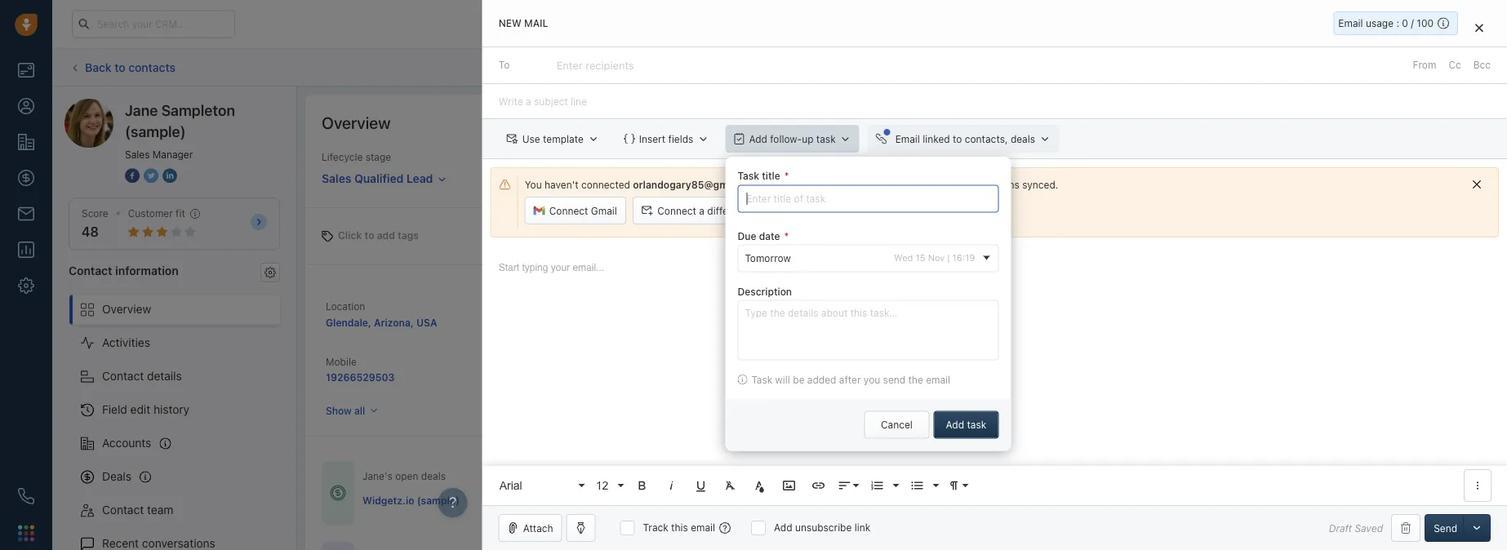 Task type: vqa. For each thing, say whether or not it's contained in the screenshot.
Accounts
yes



Task type: locate. For each thing, give the bounding box(es) containing it.
add follow-up task button
[[726, 125, 860, 153]]

0 vertical spatial task
[[738, 170, 760, 182]]

0 horizontal spatial task
[[817, 133, 836, 145]]

2 horizontal spatial email
[[926, 374, 951, 386]]

task right up
[[817, 133, 836, 145]]

1 vertical spatial task
[[752, 374, 773, 386]]

deals inside button
[[1011, 133, 1036, 145]]

12 inside popup button
[[596, 479, 609, 492]]

send button
[[1425, 515, 1467, 542]]

contact for contact team
[[102, 504, 144, 517]]

will
[[776, 374, 791, 386]]

sales down lifecycle
[[322, 172, 352, 185]]

insert image (⌘p) image
[[782, 479, 797, 493]]

use template button
[[499, 125, 607, 153]]

task will be added after you send the email
[[752, 374, 951, 386]]

deal
[[1398, 62, 1418, 73]]

0 vertical spatial sales
[[125, 149, 150, 160]]

fit
[[176, 208, 185, 219]]

conversations
[[956, 179, 1020, 190]]

usage
[[1366, 18, 1394, 29]]

2 vertical spatial new
[[701, 495, 721, 507]]

email right the 'this'
[[691, 522, 716, 534]]

0 vertical spatial days
[[886, 372, 909, 383]]

use
[[522, 133, 540, 145]]

deals
[[102, 470, 132, 484]]

lifecycle stage
[[322, 152, 391, 163]]

add left unsubscribe
[[774, 522, 793, 534]]

sales for sales manager
[[125, 149, 150, 160]]

manager
[[153, 149, 193, 160]]

1 vertical spatial (sample)
[[417, 495, 460, 507]]

1 vertical spatial sales
[[322, 172, 352, 185]]

0 vertical spatial new
[[499, 18, 522, 29]]

added
[[808, 374, 837, 386]]

add left deal
[[1377, 62, 1396, 73]]

score
[[82, 208, 108, 219]]

the down at
[[909, 374, 924, 386]]

clear formatting image
[[723, 479, 738, 493]]

qualified
[[354, 172, 404, 185], [1051, 174, 1093, 186]]

deals right open
[[421, 471, 446, 482]]

qualified link
[[984, 170, 1151, 190]]

connect left a
[[658, 205, 697, 217]]

task left will
[[752, 374, 773, 386]]

task right cancel button
[[967, 420, 987, 431]]

1 vertical spatial days
[[917, 495, 939, 506]]

customer
[[128, 208, 173, 219]]

contacts
[[128, 60, 176, 74]]

add for add unsubscribe link
[[774, 522, 793, 534]]

0 horizontal spatial connect
[[549, 205, 588, 217]]

1 vertical spatial task
[[967, 420, 987, 431]]

container_wx8msf4aqz5i3rn1 image
[[330, 485, 346, 502]]

to
[[115, 60, 125, 74], [953, 133, 962, 145], [766, 179, 775, 190], [895, 179, 905, 190], [365, 230, 374, 241]]

0
[[1403, 18, 1409, 29]]

0 vertical spatial 12
[[872, 372, 883, 383]]

1 horizontal spatial deals
[[1011, 133, 1036, 145]]

sales for sales qualified lead
[[322, 172, 352, 185]]

12 left send
[[872, 372, 883, 383]]

0 horizontal spatial 12
[[596, 479, 609, 492]]

add right cancel button
[[946, 420, 965, 431]]

overview
[[1433, 117, 1474, 128]]

Search your CRM... text field
[[72, 10, 235, 38]]

Write a subject line text field
[[482, 84, 1508, 119]]

haven't
[[545, 179, 579, 190]]

1 vertical spatial deals
[[421, 471, 446, 482]]

crm.
[[796, 179, 821, 190]]

1 horizontal spatial overview
[[322, 113, 391, 132]]

closes in 3 days
[[863, 495, 939, 506]]

you haven't connected orlandogary85@gmail.com to the crm. connect it now to keep your conversations synced.
[[525, 179, 1059, 190]]

draft saved
[[1329, 523, 1384, 534]]

2 vertical spatial contact
[[102, 504, 144, 517]]

(sample) up sales manager on the left top
[[125, 123, 186, 140]]

application containing arial
[[482, 246, 1508, 506]]

widgetz.io (sample) link
[[363, 494, 460, 508]]

1 horizontal spatial qualified
[[1051, 174, 1093, 186]]

back
[[85, 60, 112, 74]]

email inside button
[[896, 133, 920, 145]]

0 horizontal spatial sales
[[125, 149, 150, 160]]

glendale, arizona, usa link
[[326, 317, 437, 328]]

contact for contact details
[[102, 370, 144, 383]]

freshworks switcher image
[[18, 525, 34, 542]]

2 vertical spatial email
[[691, 522, 716, 534]]

12
[[872, 372, 883, 383], [596, 479, 609, 492]]

add left follow-
[[749, 133, 768, 145]]

phone image
[[18, 488, 34, 505]]

field
[[102, 403, 127, 417]]

0 vertical spatial contact
[[69, 264, 112, 277]]

to right contacted
[[766, 179, 775, 190]]

be
[[793, 374, 805, 386]]

use template
[[522, 133, 584, 145]]

0 vertical spatial deals
[[1011, 133, 1036, 145]]

0 horizontal spatial qualified
[[354, 172, 404, 185]]

email right send
[[926, 374, 951, 386]]

0 vertical spatial (sample)
[[125, 123, 186, 140]]

deals right contacts,
[[1011, 133, 1036, 145]]

1 vertical spatial email
[[896, 133, 920, 145]]

0 horizontal spatial days
[[886, 372, 909, 383]]

phone element
[[10, 480, 42, 513]]

contact down deals
[[102, 504, 144, 517]]

customize overview button
[[1357, 111, 1483, 134]]

0 vertical spatial task
[[817, 133, 836, 145]]

row
[[363, 485, 1030, 518]]

contact down activities
[[102, 370, 144, 383]]

add inside add task button
[[946, 420, 965, 431]]

linkedin circled image
[[163, 167, 177, 184]]

title
[[762, 170, 781, 182]]

email left usage
[[1339, 18, 1364, 29]]

days inside created at 12 days ago
[[886, 372, 909, 383]]

12 left bold (⌘b) image
[[596, 479, 609, 492]]

add inside add follow-up task button
[[749, 133, 768, 145]]

$ 5,600
[[530, 495, 567, 507]]

insert link (⌘k) image
[[812, 479, 826, 493]]

0 horizontal spatial the
[[778, 179, 793, 190]]

row containing closes in 3 days
[[363, 485, 1030, 518]]

task for task will be added after you send the email
[[752, 374, 773, 386]]

1 horizontal spatial (sample)
[[417, 495, 460, 507]]

0 horizontal spatial overview
[[102, 303, 151, 316]]

1 vertical spatial contact
[[102, 370, 144, 383]]

back to contacts
[[85, 60, 176, 74]]

task left title at top
[[738, 170, 760, 182]]

1 horizontal spatial sales
[[322, 172, 352, 185]]

Enter recipients text field
[[557, 52, 638, 79]]

overview up lifecycle stage
[[322, 113, 391, 132]]

to right back
[[115, 60, 125, 74]]

0 vertical spatial email
[[1339, 18, 1364, 29]]

days right 3
[[917, 495, 939, 506]]

2 horizontal spatial new
[[701, 495, 721, 507]]

connect inside 'button'
[[658, 205, 697, 217]]

email for email usage : 0 / 100
[[1339, 18, 1364, 29]]

1 horizontal spatial email
[[1339, 18, 1364, 29]]

ago
[[911, 372, 929, 383]]

contact down "48" button
[[69, 264, 112, 277]]

interested link
[[818, 170, 984, 190]]

from
[[1413, 59, 1437, 71]]

janesampleton@gmail.com link
[[872, 314, 1002, 330]]

days
[[886, 372, 909, 383], [917, 495, 939, 506]]

1 vertical spatial overview
[[102, 303, 151, 316]]

add unsubscribe link
[[774, 522, 871, 534]]

email left linked
[[896, 133, 920, 145]]

1 horizontal spatial connect
[[658, 205, 697, 217]]

add inside add deal button
[[1377, 62, 1396, 73]]

to right linked
[[953, 133, 962, 145]]

task
[[738, 170, 760, 182], [752, 374, 773, 386]]

1 vertical spatial the
[[909, 374, 924, 386]]

created
[[872, 357, 909, 368]]

overview
[[322, 113, 391, 132], [102, 303, 151, 316]]

1 vertical spatial email
[[926, 374, 951, 386]]

sales up facebook circled image
[[125, 149, 150, 160]]

new left mail
[[499, 18, 522, 29]]

add
[[377, 230, 395, 241]]

connect down 'haven't'
[[549, 205, 588, 217]]

$
[[530, 495, 537, 507]]

mail
[[524, 18, 548, 29]]

0 horizontal spatial (sample)
[[125, 123, 186, 140]]

add for add deal
[[1377, 62, 1396, 73]]

wed 15 nov | 16:19
[[894, 253, 976, 263]]

track
[[643, 522, 669, 534]]

(sample) down open
[[417, 495, 460, 507]]

1 vertical spatial 12
[[596, 479, 609, 492]]

click to add tags
[[338, 230, 419, 241]]

emails
[[872, 299, 902, 311]]

tomorrow
[[745, 252, 791, 264]]

add follow-up task button
[[726, 125, 860, 153]]

19266529503
[[326, 372, 395, 383]]

connect left it
[[823, 179, 862, 190]]

connect inside button
[[549, 205, 588, 217]]

0 vertical spatial email
[[750, 205, 774, 217]]

the left crm.
[[778, 179, 793, 190]]

connect a different email
[[658, 205, 774, 217]]

1 vertical spatial new
[[563, 174, 584, 186]]

new up connect gmail button
[[563, 174, 584, 186]]

1 horizontal spatial days
[[917, 495, 939, 506]]

task inside dropdown button
[[817, 133, 836, 145]]

cc
[[1449, 59, 1462, 71]]

application
[[482, 246, 1508, 506]]

email up due date
[[750, 205, 774, 217]]

0 horizontal spatial deals
[[421, 471, 446, 482]]

new down underline (⌘u) image
[[701, 495, 721, 507]]

add deal
[[1377, 62, 1418, 73]]

sales
[[125, 149, 150, 160], [322, 172, 352, 185]]

1 horizontal spatial 12
[[872, 372, 883, 383]]

to left add
[[365, 230, 374, 241]]

align image
[[838, 479, 852, 493]]

follow-
[[770, 133, 802, 145]]

0 horizontal spatial email
[[896, 133, 920, 145]]

0 vertical spatial the
[[778, 179, 793, 190]]

(sample) inside the widgetz.io (sample) link
[[417, 495, 460, 507]]

new
[[499, 18, 522, 29], [563, 174, 584, 186], [701, 495, 721, 507]]

lead
[[407, 172, 433, 185]]

2 horizontal spatial connect
[[823, 179, 862, 190]]

dialog
[[482, 0, 1508, 550]]

email for email linked to contacts, deals
[[896, 133, 920, 145]]

email
[[750, 205, 774, 217], [926, 374, 951, 386], [691, 522, 716, 534]]

show
[[326, 405, 352, 417]]

add task button
[[934, 411, 999, 439]]

status
[[485, 152, 515, 163]]

1 horizontal spatial email
[[750, 205, 774, 217]]

1 horizontal spatial the
[[909, 374, 924, 386]]

days down created
[[886, 372, 909, 383]]

ordered list image
[[870, 479, 885, 493]]

track this email
[[643, 522, 716, 534]]

overview up activities
[[102, 303, 151, 316]]

|
[[948, 253, 950, 263]]



Task type: describe. For each thing, give the bounding box(es) containing it.
linked
[[923, 133, 950, 145]]

add deal button
[[1353, 53, 1426, 81]]

dialog containing arial
[[482, 0, 1508, 550]]

12 inside created at 12 days ago
[[872, 372, 883, 383]]

connect for connect a different email
[[658, 205, 697, 217]]

to right now
[[895, 179, 905, 190]]

connect gmail button
[[525, 197, 626, 225]]

16:19
[[953, 253, 976, 263]]

task for task title
[[738, 170, 760, 182]]

template
[[543, 133, 584, 145]]

3
[[908, 495, 914, 506]]

5,600
[[539, 495, 567, 507]]

due
[[738, 230, 757, 242]]

days for 12
[[886, 372, 909, 383]]

usa
[[417, 317, 437, 328]]

this
[[671, 522, 688, 534]]

it
[[865, 179, 871, 190]]

unordered list image
[[910, 479, 925, 493]]

different
[[708, 205, 747, 217]]

bold (⌘b) image
[[635, 479, 650, 493]]

text color image
[[753, 479, 768, 493]]

connect a different email button
[[633, 197, 783, 225]]

up
[[802, 133, 814, 145]]

0 horizontal spatial new
[[499, 18, 522, 29]]

glendale,
[[326, 317, 371, 328]]

email usage : 0 / 100
[[1339, 18, 1434, 29]]

closes
[[863, 495, 895, 506]]

cancel button
[[864, 411, 930, 439]]

arizona,
[[374, 317, 414, 328]]

interested
[[879, 174, 927, 186]]

contact information
[[69, 264, 179, 277]]

email linked to contacts, deals
[[896, 133, 1036, 145]]

edit
[[130, 403, 150, 417]]

/
[[1412, 18, 1415, 29]]

sales qualified lead
[[322, 172, 433, 185]]

1 horizontal spatial new
[[563, 174, 584, 186]]

score 48
[[82, 208, 108, 240]]

widgetz.io
[[363, 495, 414, 507]]

1 horizontal spatial task
[[967, 420, 987, 431]]

email inside the connect a different email 'button'
[[750, 205, 774, 217]]

0 horizontal spatial email
[[691, 522, 716, 534]]

contact for contact information
[[69, 264, 112, 277]]

at
[[912, 357, 921, 368]]

new link
[[485, 170, 651, 190]]

0 vertical spatial overview
[[322, 113, 391, 132]]

add follow-up task
[[749, 133, 836, 145]]

mobile 19266529503
[[326, 357, 395, 383]]

tags
[[398, 230, 419, 241]]

attach button
[[499, 515, 562, 542]]

connected
[[581, 179, 630, 190]]

email image
[[1346, 17, 1357, 31]]

add for add follow-up task
[[749, 133, 768, 145]]

qualified inside qualified link
[[1051, 174, 1093, 186]]

stage
[[366, 152, 391, 163]]

jane's
[[363, 471, 393, 482]]

mng settings image
[[265, 267, 276, 278]]

bcc
[[1474, 59, 1491, 71]]

to inside back to contacts link
[[115, 60, 125, 74]]

Task title text field
[[738, 185, 999, 213]]

wed
[[894, 253, 913, 263]]

task title
[[738, 170, 781, 182]]

(sample) inside jane sampleton (sample)
[[125, 123, 186, 140]]

12 button
[[590, 470, 626, 502]]

customer fit
[[128, 208, 185, 219]]

facebook circled image
[[125, 167, 140, 184]]

a
[[699, 205, 705, 217]]

days for 3
[[917, 495, 939, 506]]

synced.
[[1023, 179, 1059, 190]]

add task
[[946, 420, 987, 431]]

arial
[[500, 479, 523, 492]]

you
[[864, 374, 881, 386]]

email linked to contacts, deals button
[[868, 125, 1059, 153]]

Type the details about this task… text field
[[738, 300, 999, 361]]

italic (⌘i) image
[[665, 479, 679, 493]]

insert fields button
[[616, 125, 717, 153]]

open
[[395, 471, 419, 482]]

qualified inside sales qualified lead link
[[354, 172, 404, 185]]

connect gmail
[[549, 205, 617, 217]]

twitter circled image
[[144, 167, 158, 184]]

click
[[338, 230, 362, 241]]

fields
[[669, 133, 694, 145]]

saved
[[1355, 523, 1384, 534]]

contacted
[[715, 174, 764, 186]]

100
[[1417, 18, 1434, 29]]

team
[[147, 504, 173, 517]]

add for add task
[[946, 420, 965, 431]]

orlandogary85@gmail.com
[[633, 179, 763, 190]]

more misc image
[[1471, 479, 1486, 493]]

jane's open deals
[[363, 471, 446, 482]]

activities
[[102, 336, 150, 350]]

connect for connect gmail
[[549, 205, 588, 217]]

paragraph format image
[[947, 479, 962, 493]]

jane
[[125, 101, 158, 119]]

nov
[[928, 253, 945, 263]]

information
[[115, 264, 179, 277]]

details
[[147, 370, 182, 383]]

new mail
[[499, 18, 548, 29]]

cancel
[[881, 420, 913, 431]]

close image
[[1476, 23, 1484, 32]]

now
[[874, 179, 893, 190]]

underline (⌘u) image
[[694, 479, 709, 493]]

mobile
[[326, 357, 357, 368]]

insert fields
[[639, 133, 694, 145]]

send
[[883, 374, 906, 386]]

to inside email linked to contacts, deals button
[[953, 133, 962, 145]]

history
[[154, 403, 190, 417]]



